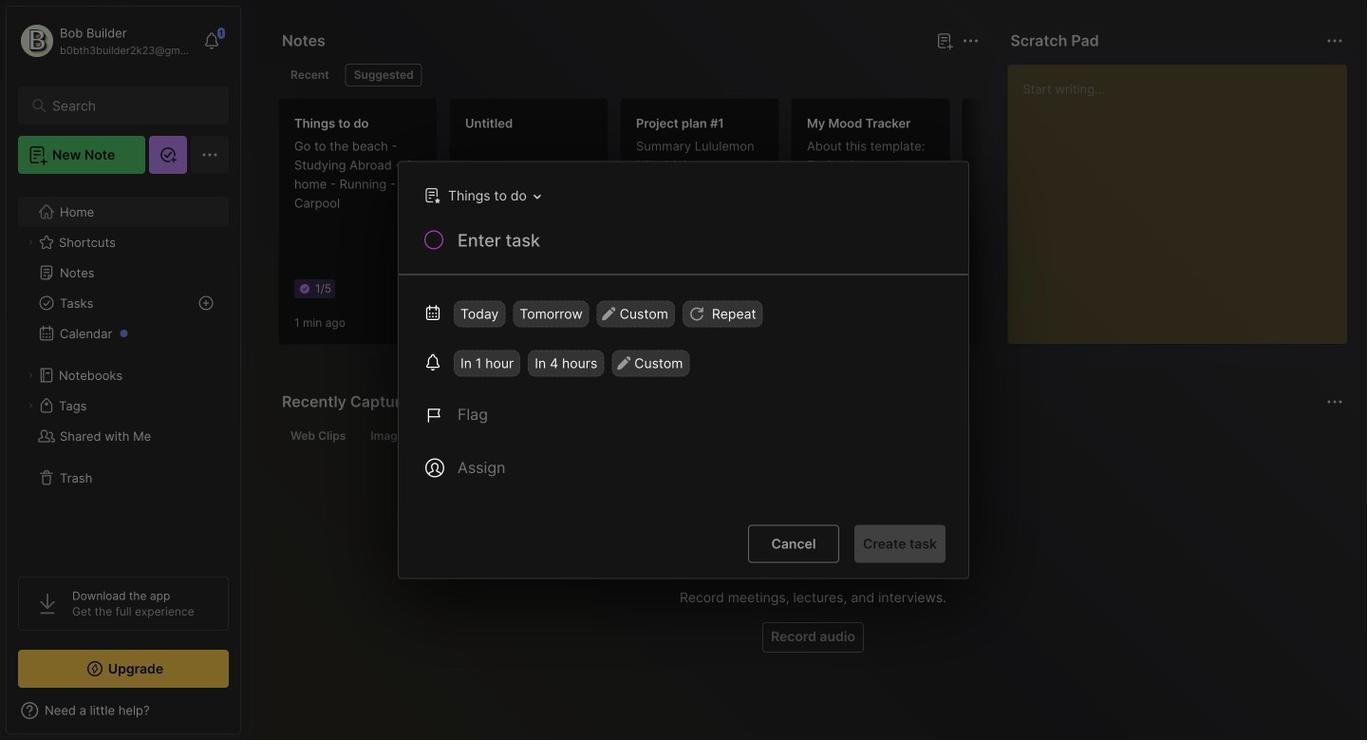 Task type: vqa. For each thing, say whether or not it's contained in the screenshot.
the Do
no



Task type: describe. For each thing, give the bounding box(es) containing it.
1 tab list from the top
[[282, 64, 977, 86]]

Search text field
[[52, 97, 204, 115]]

Enter task text field
[[456, 228, 946, 261]]

expand notebooks image
[[25, 370, 36, 381]]



Task type: locate. For each thing, give the bounding box(es) containing it.
tab
[[282, 64, 338, 86], [346, 64, 422, 86], [282, 425, 355, 447], [362, 425, 419, 447], [515, 425, 564, 447]]

1 vertical spatial tab list
[[282, 425, 1341, 447]]

tree
[[7, 185, 240, 560]]

expand tags image
[[25, 400, 36, 411]]

2 tab list from the top
[[282, 425, 1341, 447]]

tree inside main element
[[7, 185, 240, 560]]

0 vertical spatial tab list
[[282, 64, 977, 86]]

tab list
[[282, 64, 977, 86], [282, 425, 1341, 447]]

Start writing… text field
[[1023, 65, 1347, 329]]

main element
[[0, 0, 247, 740]]

none search field inside main element
[[52, 94, 204, 117]]

Go to note or move task field
[[415, 182, 548, 209]]

row group
[[278, 98, 1133, 356]]

None search field
[[52, 94, 204, 117]]



